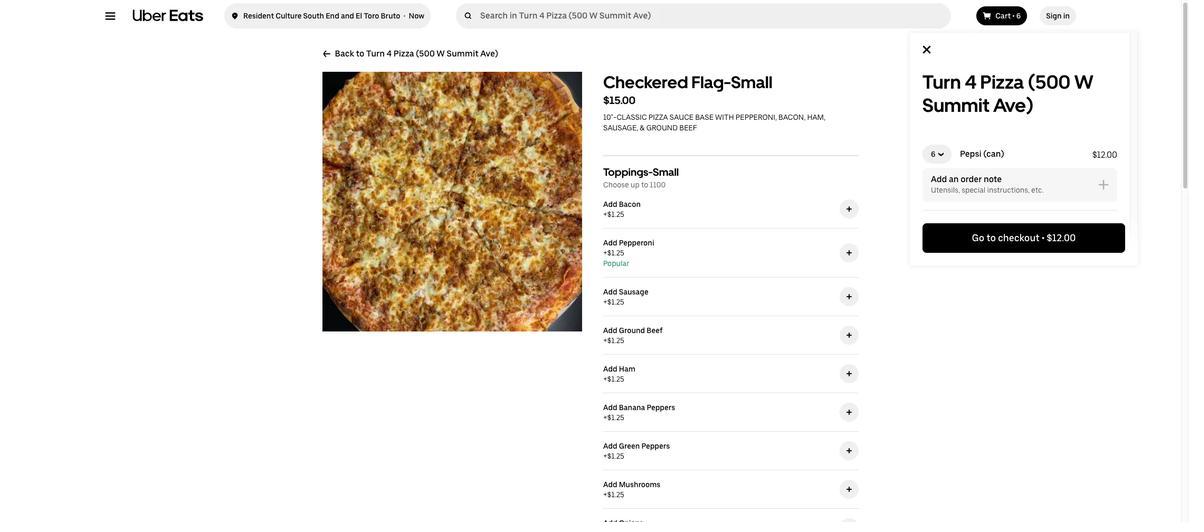 Task type: locate. For each thing, give the bounding box(es) containing it.
to for back
[[356, 49, 365, 59]]

add inside add sausage + $1.25
[[603, 288, 617, 296]]

$1.25 up popular
[[607, 249, 624, 257]]

5 + from the top
[[603, 375, 607, 383]]

ground
[[619, 326, 645, 335]]

2 + from the top
[[603, 249, 607, 257]]

$1.25 inside add ham + $1.25
[[607, 375, 624, 383]]

2 horizontal spatial w
[[1075, 71, 1094, 93]]

8 + from the top
[[603, 490, 607, 499]]

$1.25 down mushrooms
[[607, 490, 624, 499]]

$1.25 down 'ground'
[[607, 336, 624, 345]]

peppers inside 'add green peppers + $1.25'
[[642, 442, 670, 450]]

+
[[603, 210, 607, 219], [603, 249, 607, 257], [603, 298, 607, 306], [603, 336, 607, 345], [603, 375, 607, 383], [603, 413, 607, 422], [603, 452, 607, 460], [603, 490, 607, 499]]

1 vertical spatial ave)
[[481, 49, 499, 59]]

10"-classic pizza sauce base with pepperoni, bacon, ham, sausage, & ground beef
[[603, 113, 826, 132]]

end
[[326, 12, 339, 20]]

to right go on the top right of page
[[987, 232, 996, 243]]

1 vertical spatial to
[[641, 181, 648, 189]]

1 vertical spatial w
[[437, 49, 445, 59]]

2 vertical spatial turn
[[923, 71, 961, 93]]

1 horizontal spatial to
[[641, 181, 648, 189]]

to right up
[[641, 181, 648, 189]]

add inside add banana peppers + $1.25
[[603, 403, 617, 412]]

cart • 6
[[996, 12, 1021, 20]]

1 vertical spatial peppers
[[642, 442, 670, 450]]

peppers right banana
[[647, 403, 675, 412]]

3 $1.25 from the top
[[607, 298, 624, 306]]

flag-
[[692, 72, 731, 92]]

1 vertical spatial $12.00
[[1047, 232, 1076, 243]]

toro
[[364, 12, 379, 20]]

$12.00 right the checkout
[[1047, 232, 1076, 243]]

0 horizontal spatial to
[[356, 49, 365, 59]]

w
[[1025, 27, 1034, 38], [437, 49, 445, 59], [1075, 71, 1094, 93]]

add up utensils,
[[931, 174, 947, 184]]

add green peppers + $1.25
[[603, 442, 670, 460]]

7 + from the top
[[603, 452, 607, 460]]

small inside toppings-small choose up to 1100
[[653, 166, 679, 178]]

add inside add an order note utensils, special instructions, etc.
[[931, 174, 947, 184]]

2 vertical spatial ave)
[[994, 94, 1034, 117]]

0 vertical spatial small
[[731, 72, 773, 92]]

pepperoni
[[619, 239, 654, 247]]

2 $1.25 from the top
[[607, 249, 624, 257]]

0 vertical spatial peppers
[[647, 403, 675, 412]]

add banana peppers + $1.25
[[603, 403, 675, 422]]

add up popular
[[603, 239, 617, 247]]

base
[[695, 113, 714, 121]]

1 horizontal spatial small
[[731, 72, 773, 92]]

0 vertical spatial (500
[[1002, 27, 1023, 38]]

peppers
[[647, 403, 675, 412], [642, 442, 670, 450]]

add left green
[[603, 442, 617, 450]]

ground
[[647, 124, 678, 132]]

to
[[356, 49, 365, 59], [641, 181, 648, 189], [987, 232, 996, 243]]

7 $1.25 from the top
[[607, 452, 624, 460]]

in
[[1064, 12, 1070, 20]]

main navigation menu image
[[105, 11, 116, 21]]

10"-
[[603, 113, 617, 121]]

add inside add pepperoni + $1.25 popular
[[603, 239, 617, 247]]

add inside the add mushrooms + $1.25
[[603, 480, 617, 489]]

turn
[[946, 27, 967, 38], [367, 49, 385, 59], [923, 71, 961, 93]]

$1.25 down sausage
[[607, 298, 624, 306]]

• left 6
[[1013, 12, 1015, 20]]

to inside toppings-small choose up to 1100
[[641, 181, 648, 189]]

add left 'ground'
[[603, 326, 617, 335]]

go
[[972, 232, 985, 243]]

+ inside 'add green peppers + $1.25'
[[603, 452, 607, 460]]

2 horizontal spatial ave)
[[1074, 27, 1094, 38]]

add bacon + $1.25
[[603, 200, 641, 219]]

pepsi
[[960, 149, 982, 159]]

add inside add ham + $1.25
[[603, 365, 617, 373]]

6
[[1017, 12, 1021, 20]]

turn 4 pizza (500 w summit ave)
[[946, 27, 1094, 38], [923, 71, 1094, 117]]

0 horizontal spatial small
[[653, 166, 679, 178]]

•
[[404, 12, 406, 20], [1013, 12, 1015, 20], [1042, 232, 1045, 243]]

0 vertical spatial to
[[356, 49, 365, 59]]

2 vertical spatial 4
[[965, 71, 977, 93]]

0 horizontal spatial summit
[[447, 49, 479, 59]]

peppers inside add banana peppers + $1.25
[[647, 403, 675, 412]]

1 horizontal spatial w
[[1025, 27, 1034, 38]]

4
[[969, 27, 975, 38], [387, 49, 392, 59], [965, 71, 977, 93]]

add ham + $1.25
[[603, 365, 636, 383]]

0 vertical spatial summit
[[1036, 27, 1072, 38]]

4 + from the top
[[603, 336, 607, 345]]

$1.25
[[607, 210, 624, 219], [607, 249, 624, 257], [607, 298, 624, 306], [607, 336, 624, 345], [607, 375, 624, 383], [607, 413, 624, 422], [607, 452, 624, 460], [607, 490, 624, 499]]

$1.25 down banana
[[607, 413, 624, 422]]

add left bacon
[[603, 200, 617, 209]]

note
[[984, 174, 1002, 184]]

add left banana
[[603, 403, 617, 412]]

add for ground
[[603, 326, 617, 335]]

small inside checkered flag-small $15.00
[[731, 72, 773, 92]]

• left now
[[404, 12, 406, 20]]

add left sausage
[[603, 288, 617, 296]]

sauce
[[670, 113, 694, 121]]

cart
[[996, 12, 1011, 20]]

1 vertical spatial turn
[[367, 49, 385, 59]]

2 vertical spatial to
[[987, 232, 996, 243]]

add for ham
[[603, 365, 617, 373]]

1 vertical spatial small
[[653, 166, 679, 178]]

small
[[731, 72, 773, 92], [653, 166, 679, 178]]

$1.25 down green
[[607, 452, 624, 460]]

add left mushrooms
[[603, 480, 617, 489]]

2 vertical spatial w
[[1075, 71, 1094, 93]]

6 $1.25 from the top
[[607, 413, 624, 422]]

0 vertical spatial 4
[[969, 27, 975, 38]]

0 vertical spatial turn 4 pizza (500 w summit ave)
[[946, 27, 1094, 38]]

+ inside add sausage + $1.25
[[603, 298, 607, 306]]

pizza
[[977, 27, 1000, 38], [394, 49, 414, 59], [981, 71, 1024, 93]]

now
[[409, 12, 424, 20]]

5 $1.25 from the top
[[607, 375, 624, 383]]

0 vertical spatial pizza
[[977, 27, 1000, 38]]

choose
[[603, 181, 629, 189]]

0 horizontal spatial (500
[[416, 49, 435, 59]]

$1.25 inside add bacon + $1.25
[[607, 210, 624, 219]]

ham
[[619, 365, 636, 373]]

add for sausage
[[603, 288, 617, 296]]

sign in
[[1046, 12, 1070, 20]]

peppers right green
[[642, 442, 670, 450]]

$1.25 down bacon
[[607, 210, 624, 219]]

add for pepperoni
[[603, 239, 617, 247]]

add for green
[[603, 442, 617, 450]]

ave)
[[1074, 27, 1094, 38], [481, 49, 499, 59], [994, 94, 1034, 117]]

1 vertical spatial summit
[[447, 49, 479, 59]]

2 horizontal spatial (500
[[1028, 71, 1071, 93]]

1 + from the top
[[603, 210, 607, 219]]

(500
[[1002, 27, 1023, 38], [416, 49, 435, 59], [1028, 71, 1071, 93]]

0 vertical spatial ave)
[[1074, 27, 1094, 38]]

add left ham at the right bottom of the page
[[603, 365, 617, 373]]

add inside add bacon + $1.25
[[603, 200, 617, 209]]

4 $1.25 from the top
[[607, 336, 624, 345]]

instructions,
[[987, 186, 1030, 194]]

3 + from the top
[[603, 298, 607, 306]]

resident
[[243, 12, 274, 20]]

to right the back
[[356, 49, 365, 59]]

ham,
[[807, 113, 826, 121]]

small up the pepperoni,
[[731, 72, 773, 92]]

$12.00 up plus image on the top right of page
[[1093, 150, 1118, 160]]

$1.25 inside 'add green peppers + $1.25'
[[607, 452, 624, 460]]

$12.00
[[1093, 150, 1118, 160], [1047, 232, 1076, 243]]

1 $1.25 from the top
[[607, 210, 624, 219]]

2 horizontal spatial to
[[987, 232, 996, 243]]

add inside 'add green peppers + $1.25'
[[603, 442, 617, 450]]

$1.25 down ham at the right bottom of the page
[[607, 375, 624, 383]]

checkered
[[603, 72, 688, 92]]

+ inside add banana peppers + $1.25
[[603, 413, 607, 422]]

add for mushrooms
[[603, 480, 617, 489]]

add
[[931, 174, 947, 184], [603, 200, 617, 209], [603, 239, 617, 247], [603, 288, 617, 296], [603, 326, 617, 335], [603, 365, 617, 373], [603, 403, 617, 412], [603, 442, 617, 450], [603, 480, 617, 489]]

+ inside the add mushrooms + $1.25
[[603, 490, 607, 499]]

$15.00
[[603, 94, 636, 107]]

+ inside add bacon + $1.25
[[603, 210, 607, 219]]

1 horizontal spatial summit
[[923, 94, 990, 117]]

bacon
[[619, 200, 641, 209]]

6 + from the top
[[603, 413, 607, 422]]

+ inside add pepperoni + $1.25 popular
[[603, 249, 607, 257]]

&
[[640, 124, 645, 132]]

summit
[[1036, 27, 1072, 38], [447, 49, 479, 59], [923, 94, 990, 117]]

+ inside add ground beef + $1.25
[[603, 336, 607, 345]]

bacon,
[[779, 113, 806, 121]]

1 vertical spatial pizza
[[394, 49, 414, 59]]

small up 1100
[[653, 166, 679, 178]]

• left the subtotal element
[[1042, 232, 1045, 243]]

add inside add ground beef + $1.25
[[603, 326, 617, 335]]

0 vertical spatial $12.00
[[1093, 150, 1118, 160]]

pizza
[[649, 113, 668, 121]]

8 $1.25 from the top
[[607, 490, 624, 499]]



Task type: vqa. For each thing, say whether or not it's contained in the screenshot.
'•'
yes



Task type: describe. For each thing, give the bounding box(es) containing it.
1 vertical spatial (500
[[416, 49, 435, 59]]

classic
[[617, 113, 647, 121]]

bruto
[[381, 12, 400, 20]]

utensils,
[[931, 186, 960, 194]]

special
[[962, 186, 986, 194]]

toppings-
[[603, 166, 653, 178]]

1 horizontal spatial ave)
[[994, 94, 1034, 117]]

green
[[619, 442, 640, 450]]

back to turn 4 pizza (500 w summit ave) link
[[323, 49, 499, 59]]

add ground beef + $1.25
[[603, 326, 663, 345]]

$1.25 inside add ground beef + $1.25
[[607, 336, 624, 345]]

pepperoni,
[[736, 113, 777, 121]]

1 horizontal spatial (500
[[1002, 27, 1023, 38]]

plus image
[[1099, 179, 1109, 190]]

add for banana
[[603, 403, 617, 412]]

0 horizontal spatial w
[[437, 49, 445, 59]]

$1.25 inside add banana peppers + $1.25
[[607, 413, 624, 422]]

south
[[303, 12, 324, 20]]

2 vertical spatial (500
[[1028, 71, 1071, 93]]

Search in Turn 4 Pizza (500 W Summit Ave) text field
[[480, 11, 947, 21]]

beef
[[647, 326, 663, 335]]

an
[[949, 174, 959, 184]]

$1.25 inside add pepperoni + $1.25 popular
[[607, 249, 624, 257]]

up
[[631, 181, 640, 189]]

uber eats home image
[[133, 10, 203, 22]]

peppers for add banana peppers
[[647, 403, 675, 412]]

$1.25 inside add sausage + $1.25
[[607, 298, 624, 306]]

(can)
[[984, 149, 1004, 159]]

peppers for add green peppers
[[642, 442, 670, 450]]

add for an
[[931, 174, 947, 184]]

resident culture south end and el toro bruto • now
[[243, 12, 424, 20]]

add sausage + $1.25
[[603, 288, 649, 306]]

2 vertical spatial pizza
[[981, 71, 1024, 93]]

deliver to image
[[231, 10, 239, 22]]

2 horizontal spatial •
[[1042, 232, 1045, 243]]

popular
[[603, 259, 630, 268]]

1 horizontal spatial $12.00
[[1093, 150, 1118, 160]]

subtotal element
[[1047, 232, 1076, 244]]

order
[[961, 174, 982, 184]]

sign in link
[[1040, 6, 1076, 25]]

0 horizontal spatial $12.00
[[1047, 232, 1076, 243]]

+ inside add ham + $1.25
[[603, 375, 607, 383]]

$1.25 inside the add mushrooms + $1.25
[[607, 490, 624, 499]]

add mushrooms + $1.25
[[603, 480, 661, 499]]

banana
[[619, 403, 645, 412]]

pepsi (can)
[[960, 149, 1004, 159]]

mushrooms
[[619, 480, 661, 489]]

sign
[[1046, 12, 1062, 20]]

add for bacon
[[603, 200, 617, 209]]

0 horizontal spatial ave)
[[481, 49, 499, 59]]

0 vertical spatial turn
[[946, 27, 967, 38]]

to for go
[[987, 232, 996, 243]]

pizza inside back to turn 4 pizza (500 w summit ave) link
[[394, 49, 414, 59]]

2 vertical spatial summit
[[923, 94, 990, 117]]

sausage,
[[603, 124, 638, 132]]

1 horizontal spatial •
[[1013, 12, 1015, 20]]

0 vertical spatial w
[[1025, 27, 1034, 38]]

1 vertical spatial turn 4 pizza (500 w summit ave)
[[923, 71, 1094, 117]]

add an order note utensils, special instructions, etc.
[[931, 174, 1044, 194]]

culture
[[276, 12, 302, 20]]

with
[[715, 113, 734, 121]]

add pepperoni + $1.25 popular
[[603, 239, 654, 268]]

and
[[341, 12, 354, 20]]

checkered flag-small $15.00
[[603, 72, 773, 107]]

beef
[[680, 124, 697, 132]]

el
[[356, 12, 362, 20]]

1100
[[650, 181, 666, 189]]

back to turn 4 pizza (500 w summit ave)
[[335, 49, 499, 59]]

go to checkout • $12.00
[[972, 232, 1076, 243]]

0 horizontal spatial •
[[404, 12, 406, 20]]

etc.
[[1032, 186, 1044, 194]]

turn inside back to turn 4 pizza (500 w summit ave) link
[[367, 49, 385, 59]]

1 vertical spatial 4
[[387, 49, 392, 59]]

2 horizontal spatial summit
[[1036, 27, 1072, 38]]

sausage
[[619, 288, 649, 296]]

toppings-small choose up to 1100
[[603, 166, 679, 189]]

checkout
[[998, 232, 1040, 243]]

back
[[335, 49, 355, 59]]



